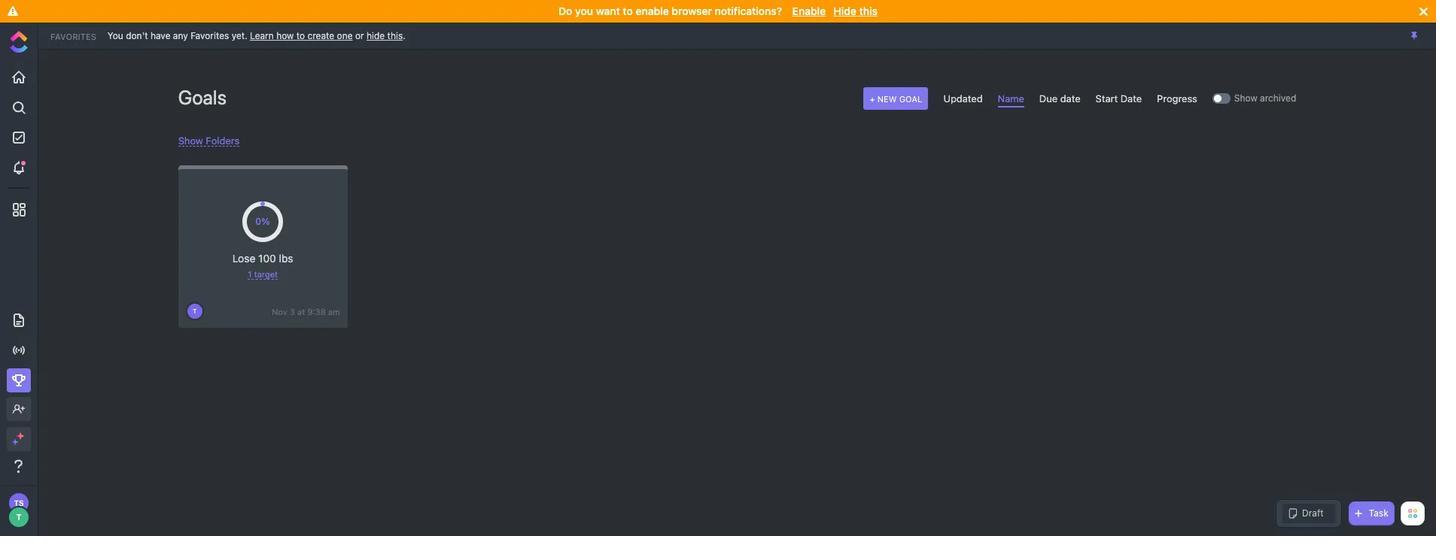 Task type: describe. For each thing, give the bounding box(es) containing it.
folders
[[206, 135, 240, 147]]

0 vertical spatial to
[[623, 5, 633, 17]]

progress
[[1157, 92, 1197, 104]]

1 vertical spatial to
[[296, 30, 305, 41]]

archived
[[1260, 93, 1296, 104]]

100
[[258, 252, 276, 265]]

3
[[290, 307, 295, 317]]

notifications?
[[715, 5, 782, 17]]

don't
[[126, 30, 148, 41]]

t inside dropdown button
[[193, 308, 197, 315]]

lbs
[[279, 252, 293, 265]]

at
[[297, 307, 305, 317]]

0 vertical spatial this
[[859, 5, 878, 17]]

enable
[[636, 5, 669, 17]]

ts t
[[14, 499, 24, 522]]

start
[[1096, 92, 1118, 104]]

date
[[1121, 92, 1142, 104]]

updated
[[943, 92, 983, 104]]

learn
[[250, 30, 274, 41]]

9:38
[[307, 307, 326, 317]]

lose
[[232, 252, 255, 265]]

due date
[[1039, 92, 1081, 104]]

enable
[[792, 5, 826, 17]]

you
[[108, 30, 123, 41]]

task
[[1369, 508, 1389, 519]]

lose 100 lbs 1 target
[[232, 252, 293, 279]]

create
[[307, 30, 334, 41]]

show folders
[[178, 135, 240, 147]]

target
[[254, 269, 278, 279]]

learn how to create one link
[[250, 30, 353, 41]]

goal
[[899, 94, 922, 103]]

do
[[559, 5, 572, 17]]

sparkle svg 1 image
[[17, 433, 24, 440]]

start date
[[1096, 92, 1142, 104]]

any
[[173, 30, 188, 41]]



Task type: vqa. For each thing, say whether or not it's contained in the screenshot.
Customize Board customize
no



Task type: locate. For each thing, give the bounding box(es) containing it.
1
[[248, 269, 252, 279]]

0 horizontal spatial favorites
[[50, 31, 96, 41]]

favorites right 'any' at left
[[191, 30, 229, 41]]

favorites
[[191, 30, 229, 41], [50, 31, 96, 41]]

this right hide
[[387, 30, 403, 41]]

t button
[[186, 303, 204, 321]]

this
[[859, 5, 878, 17], [387, 30, 403, 41]]

show archived
[[1234, 93, 1296, 104]]

0 horizontal spatial t
[[16, 513, 22, 522]]

+
[[870, 94, 875, 103]]

hide this link
[[367, 30, 403, 41]]

to
[[623, 5, 633, 17], [296, 30, 305, 41]]

1 horizontal spatial show
[[1234, 93, 1258, 104]]

due
[[1039, 92, 1058, 104]]

have
[[150, 30, 170, 41]]

browser
[[672, 5, 712, 17]]

am
[[328, 307, 340, 317]]

0 vertical spatial show
[[1234, 93, 1258, 104]]

do you want to enable browser notifications? enable hide this
[[559, 5, 878, 17]]

1 vertical spatial this
[[387, 30, 403, 41]]

1 horizontal spatial this
[[859, 5, 878, 17]]

1 vertical spatial show
[[178, 135, 203, 147]]

goals
[[178, 86, 227, 108]]

show for show archived
[[1234, 93, 1258, 104]]

nov 3 at 9:38 am
[[272, 307, 340, 317]]

this right 'hide'
[[859, 5, 878, 17]]

1 vertical spatial t
[[16, 513, 22, 522]]

t inside ts t
[[16, 513, 22, 522]]

favorites left you
[[50, 31, 96, 41]]

0 horizontal spatial to
[[296, 30, 305, 41]]

new
[[877, 94, 897, 103]]

hide
[[367, 30, 385, 41]]

show for show folders
[[178, 135, 203, 147]]

1 horizontal spatial to
[[623, 5, 633, 17]]

to right how
[[296, 30, 305, 41]]

how
[[276, 30, 294, 41]]

date
[[1060, 92, 1081, 104]]

one
[[337, 30, 353, 41]]

hide
[[833, 5, 856, 17]]

show
[[1234, 93, 1258, 104], [178, 135, 203, 147]]

1 horizontal spatial favorites
[[191, 30, 229, 41]]

you
[[575, 5, 593, 17]]

t
[[193, 308, 197, 315], [16, 513, 22, 522]]

show left archived
[[1234, 93, 1258, 104]]

yet.
[[232, 30, 247, 41]]

to right want
[[623, 5, 633, 17]]

show left folders
[[178, 135, 203, 147]]

0 horizontal spatial this
[[387, 30, 403, 41]]

ts
[[14, 499, 24, 508]]

.
[[403, 30, 406, 41]]

sparkle svg 2 image
[[12, 440, 18, 445]]

1 horizontal spatial t
[[193, 308, 197, 315]]

or
[[355, 30, 364, 41]]

want
[[596, 5, 620, 17]]

name
[[998, 92, 1024, 104]]

you don't have any favorites yet. learn how to create one or hide this .
[[108, 30, 406, 41]]

+ new goal
[[870, 94, 922, 103]]

nov
[[272, 307, 287, 317]]

0 horizontal spatial show
[[178, 135, 203, 147]]

0 vertical spatial t
[[193, 308, 197, 315]]



